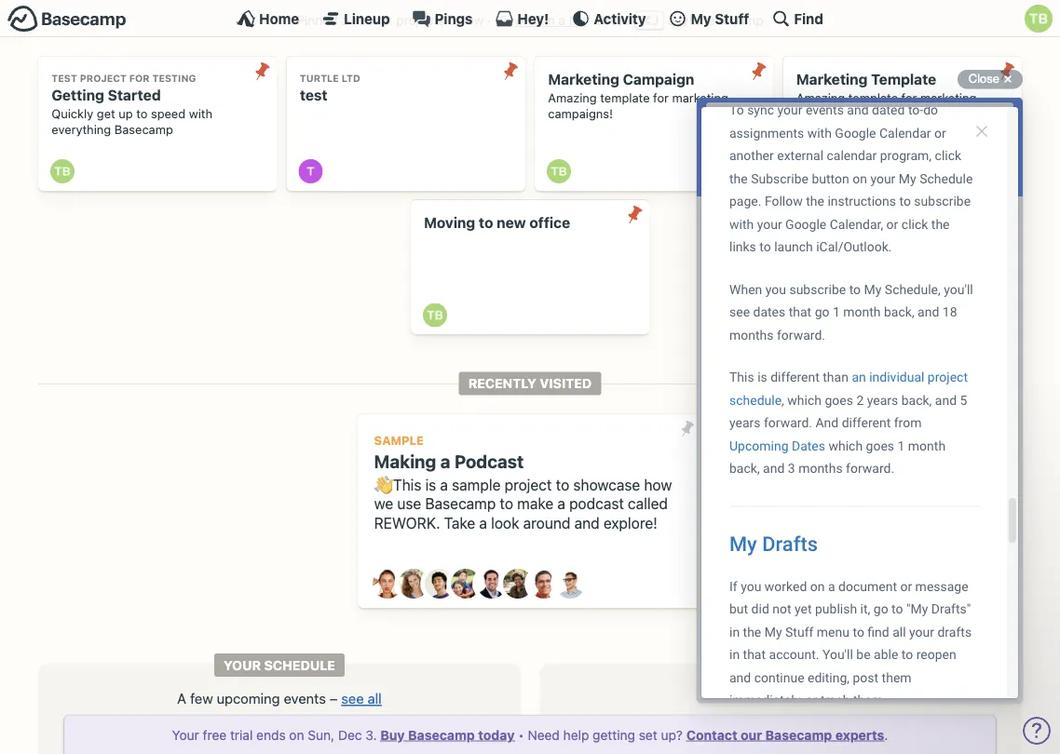 Task type: locate. For each thing, give the bounding box(es) containing it.
your left "assignments"
[[712, 658, 749, 673]]

2 marketing from the left
[[796, 71, 868, 88]]

take
[[444, 515, 475, 532]]

sample making a podcast 👋 this is a sample project to showcase how we use basecamp to make a podcast called rework. take a look around and explore!
[[374, 434, 672, 532]]

switch accounts image
[[7, 5, 127, 34]]

marketing for template
[[920, 91, 977, 105]]

ends
[[256, 728, 286, 743]]

1 marketing from the left
[[548, 71, 619, 88]]

amazing down find on the top of the page
[[796, 91, 845, 105]]

0 horizontal spatial all
[[368, 691, 382, 707]]

project
[[80, 73, 127, 84]]

to right up
[[136, 107, 148, 121]]

template inside the marketing campaign amazing template for marketing campaigns!
[[600, 91, 650, 105]]

0 horizontal spatial marketing
[[672, 91, 728, 105]]

below
[[448, 13, 484, 28]]

basecamp inside test project for testing getting started quickly get up to speed with everything basecamp
[[114, 122, 173, 136]]

2 template from the left
[[848, 91, 898, 105]]

steve marsh image
[[529, 569, 559, 599]]

tim burton image
[[50, 159, 75, 184], [547, 159, 571, 184], [795, 159, 819, 184]]

2 horizontal spatial for
[[901, 91, 917, 105]]

for for marketing template
[[901, 91, 917, 105]]

marketing inside the marketing campaign amazing template for marketing campaigns!
[[548, 71, 619, 88]]

for down campaign
[[653, 91, 669, 105]]

your
[[224, 658, 261, 673], [712, 658, 749, 673], [172, 728, 199, 743]]

for
[[129, 73, 150, 84], [653, 91, 669, 105], [901, 91, 917, 105]]

a right making in the left of the page
[[440, 451, 450, 472]]

pinned & recent projects below · view all in a list
[[296, 13, 586, 28]]

a
[[558, 13, 565, 28], [440, 451, 450, 472], [440, 476, 448, 494], [557, 495, 565, 513], [479, 515, 487, 532]]

marketing down list
[[548, 71, 619, 88]]

look
[[491, 515, 519, 532]]

amazing for marketing campaign
[[548, 91, 597, 105]]

amazing down list
[[548, 91, 597, 105]]

2 marketing from the left
[[920, 91, 977, 105]]

campaigns! for marketing campaign
[[548, 107, 613, 121]]

marketing inside the marketing campaign amazing template for marketing campaigns!
[[672, 91, 728, 105]]

contact our basecamp experts link
[[686, 728, 884, 743]]

3 tim burton image from the left
[[795, 159, 819, 184]]

1 horizontal spatial campaigns!
[[796, 107, 861, 121]]

marketing inside marketing template amazing template for marketing campaigns!
[[796, 71, 868, 88]]

visited
[[540, 376, 592, 391]]

use
[[397, 495, 421, 513]]

view all in a list link
[[495, 13, 586, 28]]

marketing for marketing campaign
[[548, 71, 619, 88]]

quickly
[[52, 107, 93, 121]]

0 horizontal spatial amazing
[[548, 91, 597, 105]]

1 horizontal spatial for
[[653, 91, 669, 105]]

for up 'started'
[[129, 73, 150, 84]]

cross small image
[[997, 68, 1019, 90]]

basecamp right buy
[[408, 728, 475, 743]]

showcase
[[573, 476, 640, 494]]

1 · from the left
[[488, 13, 491, 28]]

need
[[528, 728, 560, 743]]

0 horizontal spatial tim burton image
[[50, 159, 75, 184]]

0 horizontal spatial marketing
[[548, 71, 619, 88]]

marketing down campaign
[[672, 91, 728, 105]]

office
[[529, 214, 570, 232]]

your up upcoming
[[224, 658, 261, 673]]

all right see
[[368, 691, 382, 707]]

jared davis image
[[425, 569, 455, 599]]

everything
[[52, 122, 111, 136]]

template for campaign
[[600, 91, 650, 105]]

marketing inside marketing template amazing template for marketing campaigns!
[[920, 91, 977, 105]]

· right list
[[590, 13, 594, 28]]

campaigns! inside the marketing campaign amazing template for marketing campaigns!
[[548, 107, 613, 121]]

1 horizontal spatial amazing
[[796, 91, 845, 105]]

template down campaign
[[600, 91, 650, 105]]

all
[[527, 13, 541, 28], [368, 691, 382, 707]]

template
[[871, 71, 937, 88]]

0 horizontal spatial tim burton image
[[423, 303, 447, 327]]

lineup
[[344, 10, 390, 27]]

for inside the marketing campaign amazing template for marketing campaigns!
[[653, 91, 669, 105]]

your schedule
[[224, 658, 335, 673]]

annie bryan image
[[373, 569, 402, 599]]

a right the is
[[440, 476, 448, 494]]

to right my
[[718, 13, 731, 28]]

list
[[569, 13, 586, 28]]

make
[[517, 495, 553, 513]]

speed
[[151, 107, 186, 121]]

tim burton image for test project for testing
[[50, 159, 75, 184]]

testing
[[152, 73, 196, 84]]

1 horizontal spatial ·
[[590, 13, 594, 28]]

0 vertical spatial tim burton image
[[1025, 5, 1053, 33]]

for down template
[[901, 91, 917, 105]]

3.
[[365, 728, 377, 743]]

template inside marketing template amazing template for marketing campaigns!
[[848, 91, 898, 105]]

test project for testing getting started quickly get up to speed with everything basecamp
[[52, 73, 212, 136]]

template down template
[[848, 91, 898, 105]]

all left in
[[527, 13, 541, 28]]

2 horizontal spatial your
[[712, 658, 749, 673]]

1 horizontal spatial template
[[848, 91, 898, 105]]

0 vertical spatial all
[[527, 13, 541, 28]]

tim burton image
[[1025, 5, 1053, 33], [423, 303, 447, 327]]

1 marketing from the left
[[672, 91, 728, 105]]

amazing inside the marketing campaign amazing template for marketing campaigns!
[[548, 91, 597, 105]]

1 horizontal spatial tim burton image
[[1025, 5, 1053, 33]]

help
[[563, 728, 589, 743]]

november
[[246, 736, 313, 752]]

2 campaigns! from the left
[[796, 107, 861, 121]]

view
[[495, 13, 524, 28]]

1 horizontal spatial marketing
[[920, 91, 977, 105]]

campaigns! inside marketing template amazing template for marketing campaigns!
[[796, 107, 861, 121]]

0 horizontal spatial your
[[172, 728, 199, 743]]

today
[[478, 728, 515, 743]]

basecamp up take
[[425, 495, 496, 513]]

·
[[488, 13, 491, 28], [590, 13, 594, 28]]

cross small image
[[997, 68, 1019, 90]]

1 template from the left
[[600, 91, 650, 105]]

see all link
[[341, 691, 382, 707]]

1 horizontal spatial tim burton image
[[547, 159, 571, 184]]

0 horizontal spatial ·
[[488, 13, 491, 28]]

basecamp
[[114, 122, 173, 136], [425, 495, 496, 513], [408, 728, 475, 743], [765, 728, 832, 743]]

tim burton image for marketing template
[[795, 159, 819, 184]]

marketing
[[548, 71, 619, 88], [796, 71, 868, 88]]

we
[[374, 495, 393, 513]]

my stuff
[[691, 10, 749, 27]]

for inside marketing template amazing template for marketing campaigns!
[[901, 91, 917, 105]]

2 horizontal spatial tim burton image
[[795, 159, 819, 184]]

free
[[203, 728, 227, 743]]

new
[[497, 214, 526, 232]]

started
[[108, 86, 161, 104]]

find
[[794, 10, 823, 27]]

1 campaigns! from the left
[[548, 107, 613, 121]]

1 vertical spatial tim burton image
[[423, 303, 447, 327]]

josh fiske image
[[477, 569, 507, 599]]

campaigns!
[[548, 107, 613, 121], [796, 107, 861, 121]]

recent
[[354, 13, 393, 28]]

· left "view"
[[488, 13, 491, 28]]

get
[[97, 107, 115, 121]]

for for marketing campaign
[[653, 91, 669, 105]]

amazing inside marketing template amazing template for marketing campaigns!
[[796, 91, 845, 105]]

tim burton image for marketing campaign
[[547, 159, 571, 184]]

2 tim burton image from the left
[[547, 159, 571, 184]]

pings
[[435, 10, 473, 27]]

test
[[52, 73, 77, 84]]

in
[[544, 13, 555, 28]]

amazing for marketing template
[[796, 91, 845, 105]]

buy
[[380, 728, 405, 743]]

marketing down close
[[920, 91, 977, 105]]

for inside test project for testing getting started quickly get up to speed with everything basecamp
[[129, 73, 150, 84]]

👋
[[374, 476, 389, 494]]

None submit
[[247, 56, 277, 86], [496, 56, 525, 86], [744, 56, 774, 86], [992, 56, 1022, 86], [620, 200, 650, 230], [673, 414, 702, 444], [247, 56, 277, 86], [496, 56, 525, 86], [744, 56, 774, 86], [992, 56, 1022, 86], [620, 200, 650, 230], [673, 414, 702, 444]]

turtle
[[300, 73, 339, 84]]

a right in
[[558, 13, 565, 28]]

1 horizontal spatial marketing
[[796, 71, 868, 88]]

close button
[[957, 68, 1023, 90]]

0 horizontal spatial for
[[129, 73, 150, 84]]

is
[[425, 476, 436, 494]]

your left free
[[172, 728, 199, 743]]

marketing down find on the top of the page
[[796, 71, 868, 88]]

explore!
[[604, 515, 658, 532]]

basecamp down up
[[114, 122, 173, 136]]

up
[[119, 107, 133, 121]]

project
[[505, 476, 552, 494]]

1 vertical spatial all
[[368, 691, 382, 707]]

1 tim burton image from the left
[[50, 159, 75, 184]]

0 horizontal spatial template
[[600, 91, 650, 105]]

contact
[[686, 728, 737, 743]]

main element
[[0, 0, 1060, 37]]

0 horizontal spatial campaigns!
[[548, 107, 613, 121]]

j
[[652, 13, 659, 28]]

dec
[[338, 728, 362, 743]]

experts
[[835, 728, 884, 743]]

to right project
[[556, 476, 569, 494]]

see
[[341, 691, 364, 707]]

1 horizontal spatial your
[[224, 658, 261, 673]]

2 amazing from the left
[[796, 91, 845, 105]]

turtle ltd test
[[300, 73, 360, 104]]

1 amazing from the left
[[548, 91, 597, 105]]



Task type: describe. For each thing, give the bounding box(es) containing it.
to left new
[[479, 214, 493, 232]]

hey! button
[[495, 9, 549, 28]]

moving to new office link
[[411, 200, 650, 335]]

a left look
[[479, 515, 487, 532]]

a few upcoming events – see all
[[177, 691, 382, 707]]

moving to new office
[[424, 214, 570, 232]]

rework.
[[374, 515, 440, 532]]

tim burton image inside the moving to new office link
[[423, 303, 447, 327]]

your free trial ends on sun, dec  3. buy basecamp today • need help getting set up? contact our basecamp experts .
[[172, 728, 888, 743]]

a
[[177, 691, 186, 707]]

schedule
[[264, 658, 335, 673]]

1 horizontal spatial all
[[527, 13, 541, 28]]

&
[[341, 13, 350, 28]]

home link
[[237, 9, 299, 28]]

•
[[518, 728, 524, 743]]

recently visited
[[468, 376, 592, 391]]

2 · from the left
[[590, 13, 594, 28]]

campaigns! for marketing template
[[796, 107, 861, 121]]

and
[[574, 515, 600, 532]]

making
[[374, 451, 436, 472]]

your assignments
[[712, 658, 849, 673]]

getting
[[52, 86, 104, 104]]

projects
[[396, 13, 445, 28]]

to inside test project for testing getting started quickly get up to speed with everything basecamp
[[136, 107, 148, 121]]

moving
[[424, 214, 475, 232]]

marketing template amazing template for marketing campaigns!
[[796, 71, 977, 121]]

around
[[523, 515, 571, 532]]

a up around
[[557, 495, 565, 513]]

pinned
[[296, 13, 338, 28]]

campaign
[[623, 71, 694, 88]]

basecamp right our
[[765, 728, 832, 743]]

cheryl walters image
[[399, 569, 429, 599]]

podcast
[[569, 495, 624, 513]]

marketing for marketing template
[[796, 71, 868, 88]]

⌘ j anytime to jump
[[640, 13, 764, 28]]

upcoming
[[217, 691, 280, 707]]

my
[[691, 10, 711, 27]]

our
[[741, 728, 762, 743]]

sample
[[452, 476, 501, 494]]

trial
[[230, 728, 253, 743]]

to up look
[[500, 495, 513, 513]]

find button
[[772, 9, 823, 28]]

close
[[969, 72, 1000, 86]]

activity link
[[571, 9, 646, 28]]

jennifer young image
[[451, 569, 481, 599]]

pings button
[[412, 9, 473, 28]]

ltd
[[342, 73, 360, 84]]

· press
[[590, 13, 630, 28]]

basecamp inside sample making a podcast 👋 this is a sample project to showcase how we use basecamp to make a podcast called rework. take a look around and explore!
[[425, 495, 496, 513]]

test
[[300, 86, 328, 104]]

buy basecamp today link
[[380, 728, 515, 743]]

template for template
[[848, 91, 898, 105]]

on
[[289, 728, 304, 743]]

assignments
[[752, 658, 849, 673]]

set
[[639, 728, 657, 743]]

my stuff button
[[668, 9, 749, 28]]

nicole katz image
[[503, 569, 533, 599]]

few
[[190, 691, 213, 707]]

home
[[259, 10, 299, 27]]

how
[[644, 476, 672, 494]]

up?
[[661, 728, 683, 743]]

⌘
[[640, 13, 652, 28]]

press
[[597, 13, 630, 28]]

your for your assignments
[[712, 658, 749, 673]]

terry image
[[299, 159, 323, 184]]

your for your schedule
[[224, 658, 261, 673]]

stuff
[[715, 10, 749, 27]]

podcast
[[454, 451, 524, 472]]

called
[[628, 495, 668, 513]]

sample
[[374, 434, 424, 448]]

marketing campaign amazing template for marketing campaigns!
[[548, 71, 728, 121]]

marketing for campaign
[[672, 91, 728, 105]]

hey!
[[517, 10, 549, 27]]

–
[[330, 691, 338, 707]]

victor cooper image
[[555, 569, 585, 599]]

getting
[[593, 728, 635, 743]]

.
[[884, 728, 888, 743]]

recently
[[468, 376, 537, 391]]

events
[[284, 691, 326, 707]]

activity
[[594, 10, 646, 27]]

lineup link
[[322, 9, 390, 28]]



Task type: vqa. For each thing, say whether or not it's contained in the screenshot.
few
yes



